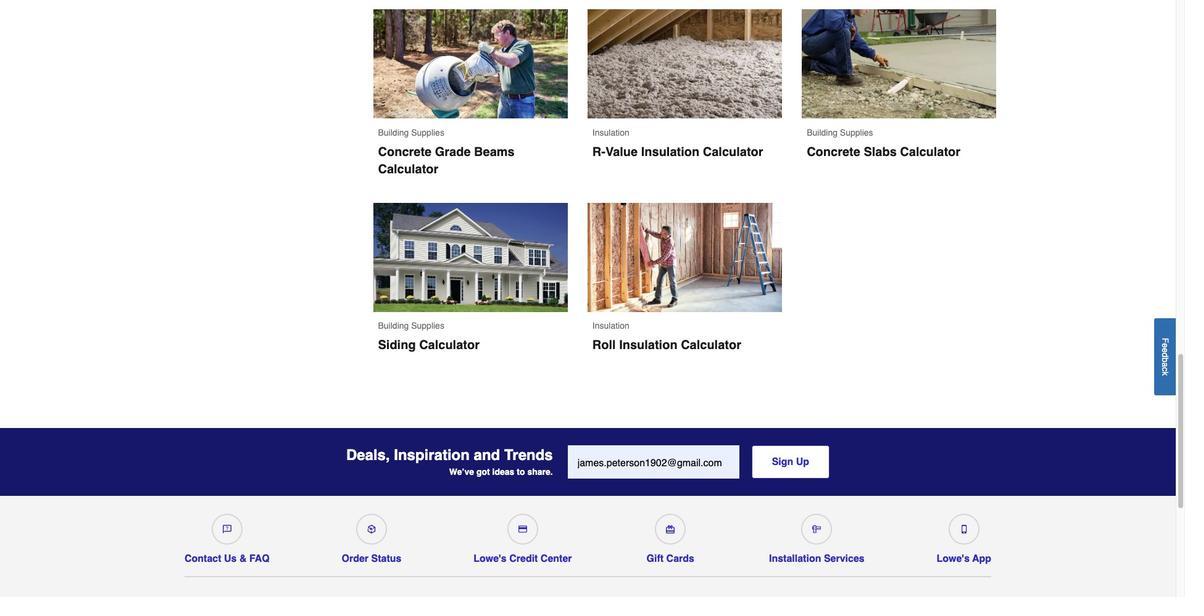 Task type: vqa. For each thing, say whether or not it's contained in the screenshot.
bottom 'Cleaner'
no



Task type: locate. For each thing, give the bounding box(es) containing it.
supplies up siding calculator
[[412, 321, 445, 331]]

e
[[1161, 343, 1171, 348], [1161, 348, 1171, 353]]

lowe's left credit
[[474, 554, 507, 565]]

2 e from the top
[[1161, 348, 1171, 353]]

0 horizontal spatial lowe's
[[474, 554, 507, 565]]

supplies
[[412, 128, 445, 137], [841, 128, 874, 137], [412, 321, 445, 331]]

lowe's left app
[[937, 554, 970, 565]]

ideas
[[493, 467, 515, 477]]

installation
[[770, 554, 822, 565]]

status
[[372, 554, 402, 565]]

building supplies up slabs
[[807, 128, 874, 137]]

grade
[[435, 145, 471, 159]]

2 concrete from the left
[[807, 145, 861, 159]]

contact
[[185, 554, 221, 565]]

2 lowe's from the left
[[937, 554, 970, 565]]

and
[[474, 447, 500, 465]]

concrete for concrete grade beams calculator
[[378, 145, 432, 159]]

1 concrete from the left
[[378, 145, 432, 159]]

d
[[1161, 353, 1171, 358]]

concrete
[[378, 145, 432, 159], [807, 145, 861, 159]]

lowe's app link
[[937, 510, 992, 565]]

concrete inside concrete grade beams calculator
[[378, 145, 432, 159]]

contact us & faq link
[[185, 510, 270, 565]]

e up 'd'
[[1161, 343, 1171, 348]]

1 lowe's from the left
[[474, 554, 507, 565]]

f e e d b a c k
[[1161, 338, 1171, 376]]

1 e from the top
[[1161, 343, 1171, 348]]

a man pouring concrete mix into a concrete mixer. image
[[373, 9, 568, 119]]

f
[[1161, 338, 1171, 343]]

cards
[[667, 554, 695, 565]]

insulation
[[593, 128, 630, 137], [642, 145, 700, 159], [593, 321, 630, 331], [620, 338, 678, 353]]

to
[[517, 467, 525, 477]]

beams
[[474, 145, 515, 159]]

siding calculator
[[378, 338, 480, 353]]

b
[[1161, 358, 1171, 363]]

building supplies up siding
[[378, 321, 445, 331]]

building supplies up grade
[[378, 128, 445, 137]]

lowe's credit center
[[474, 554, 572, 565]]

building for concrete slabs calculator
[[807, 128, 838, 137]]

calculator
[[703, 145, 764, 159], [901, 145, 961, 159], [378, 162, 439, 176], [420, 338, 480, 353], [681, 338, 742, 353]]

concrete left slabs
[[807, 145, 861, 159]]

lowe's app
[[937, 554, 992, 565]]

calculator inside concrete grade beams calculator
[[378, 162, 439, 176]]

deals, inspiration and trends we've got ideas to share.
[[346, 447, 553, 477]]

building
[[378, 128, 409, 137], [807, 128, 838, 137], [378, 321, 409, 331]]

concrete for concrete slabs calculator
[[807, 145, 861, 159]]

gift cards
[[647, 554, 695, 565]]

e up b
[[1161, 348, 1171, 353]]

order
[[342, 554, 369, 565]]

f e e d b a c k button
[[1155, 318, 1177, 396]]

k
[[1161, 372, 1171, 376]]

lowe's for lowe's credit center
[[474, 554, 507, 565]]

the attic of a home with a thick layer of blown-in insulation. image
[[588, 9, 783, 119]]

supplies up slabs
[[841, 128, 874, 137]]

lowe's
[[474, 554, 507, 565], [937, 554, 970, 565]]

1 horizontal spatial lowe's
[[937, 554, 970, 565]]

we've
[[450, 467, 474, 477]]

1 horizontal spatial concrete
[[807, 145, 861, 159]]

order status
[[342, 554, 402, 565]]

credit card image
[[519, 526, 527, 534]]

siding
[[378, 338, 416, 353]]

supplies for calculator
[[412, 321, 445, 331]]

building for concrete grade beams calculator
[[378, 128, 409, 137]]

supplies for grade
[[412, 128, 445, 137]]

building supplies
[[378, 128, 445, 137], [807, 128, 874, 137], [378, 321, 445, 331]]

building supplies for slabs
[[807, 128, 874, 137]]

supplies up grade
[[412, 128, 445, 137]]

sign up button
[[752, 446, 830, 479]]

concrete left grade
[[378, 145, 432, 159]]

app
[[973, 554, 992, 565]]

Email Address email field
[[568, 446, 740, 479]]

trends
[[505, 447, 553, 465]]

0 horizontal spatial concrete
[[378, 145, 432, 159]]

r-
[[593, 145, 606, 159]]



Task type: describe. For each thing, give the bounding box(es) containing it.
gift cards link
[[644, 510, 698, 565]]

roll insulation calculator
[[593, 338, 742, 353]]

services
[[825, 554, 865, 565]]

insulation right value at the right top
[[642, 145, 700, 159]]

center
[[541, 554, 572, 565]]

r-value insulation calculator
[[593, 145, 764, 159]]

a man wearing work gloves finishing the edge of a concrete slab. image
[[802, 9, 997, 119]]

faq
[[249, 554, 270, 565]]

c
[[1161, 367, 1171, 372]]

lowe's for lowe's app
[[937, 554, 970, 565]]

&
[[240, 554, 247, 565]]

lowe's credit center link
[[474, 510, 572, 565]]

insulation up value at the right top
[[593, 128, 630, 137]]

sign up form
[[568, 446, 830, 479]]

building supplies for calculator
[[378, 321, 445, 331]]

building for siding calculator
[[378, 321, 409, 331]]

dimensions image
[[813, 526, 822, 534]]

insulation up "roll"
[[593, 321, 630, 331]]

concrete grade beams calculator
[[378, 145, 518, 176]]

installation services
[[770, 554, 865, 565]]

supplies for slabs
[[841, 128, 874, 137]]

credit
[[510, 554, 538, 565]]

us
[[224, 554, 237, 565]]

gift
[[647, 554, 664, 565]]

deals,
[[346, 447, 390, 465]]

building supplies for grade
[[378, 128, 445, 137]]

sign
[[773, 457, 794, 468]]

a two-story house with white vinyl siding and a gray roof. image
[[373, 203, 568, 313]]

customer care image
[[223, 526, 232, 534]]

a man installing faced insulation between the wall studs of a building. image
[[588, 203, 783, 313]]

a
[[1161, 363, 1171, 367]]

contact us & faq
[[185, 554, 270, 565]]

installation services link
[[770, 510, 865, 565]]

got
[[477, 467, 490, 477]]

insulation right "roll"
[[620, 338, 678, 353]]

up
[[797, 457, 810, 468]]

roll
[[593, 338, 616, 353]]

order status link
[[342, 510, 402, 565]]

mobile image
[[960, 526, 969, 534]]

inspiration
[[394, 447, 470, 465]]

concrete slabs calculator
[[807, 145, 961, 159]]

gift card image
[[667, 526, 675, 534]]

pickup image
[[368, 526, 376, 534]]

share.
[[528, 467, 553, 477]]

sign up
[[773, 457, 810, 468]]

value
[[606, 145, 638, 159]]

slabs
[[864, 145, 897, 159]]



